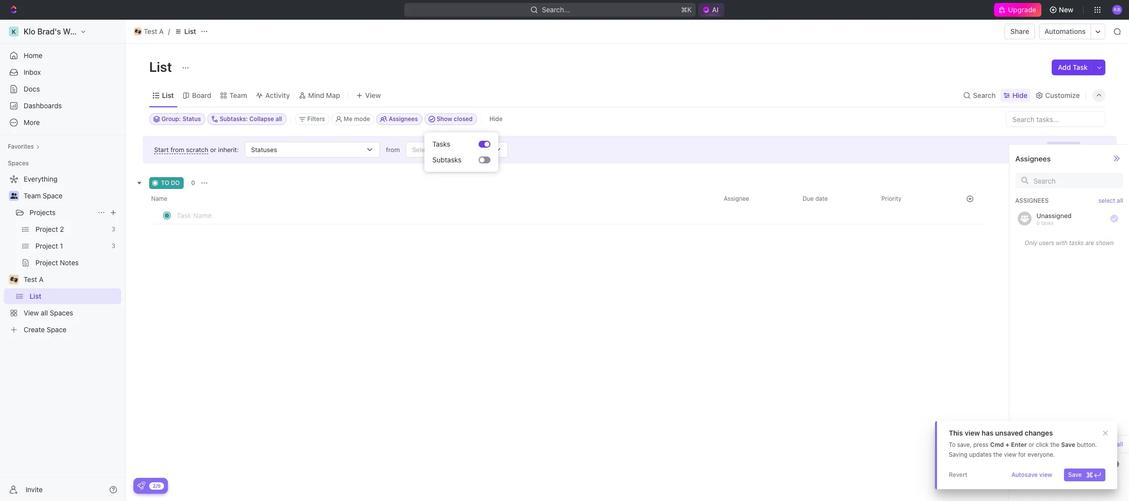 Task type: describe. For each thing, give the bounding box(es) containing it.
hands asl interpreting image inside test a link
[[135, 29, 141, 34]]

test a inside sidebar navigation
[[24, 275, 43, 284]]

projects
[[30, 208, 56, 217]]

unassigned 0 tasks
[[1037, 211, 1072, 226]]

task
[[1073, 63, 1088, 71]]

are
[[1085, 239, 1094, 247]]

search
[[973, 91, 996, 99]]

customize
[[1045, 91, 1080, 99]]

click
[[1036, 441, 1049, 449]]

board link
[[190, 88, 211, 102]]

assignees inside button
[[389, 115, 418, 123]]

spaces
[[8, 160, 29, 167]]

closed
[[454, 115, 473, 123]]

Search field
[[1015, 173, 1123, 189]]

customize button
[[1032, 88, 1083, 102]]

activity
[[265, 91, 290, 99]]

save inside button
[[1068, 471, 1082, 479]]

from
[[170, 146, 184, 153]]

team link
[[228, 88, 247, 102]]

home
[[24, 51, 42, 60]]

0 horizontal spatial or
[[210, 146, 216, 153]]

show closed
[[437, 115, 473, 123]]

revert button
[[945, 469, 971, 482]]

start from scratch or inherit:
[[154, 146, 239, 153]]

automations button
[[1040, 24, 1091, 39]]

shown
[[1096, 239, 1114, 247]]

hands asl interpreting image inside sidebar navigation
[[10, 277, 17, 283]]

button.
[[1077, 441, 1097, 449]]

Task Name text field
[[177, 207, 464, 223]]

1 horizontal spatial view
[[1004, 451, 1017, 458]]

to
[[949, 441, 956, 449]]

favorites
[[8, 143, 34, 150]]

2 select from the top
[[1098, 440, 1115, 448]]

onboarding checklist button image
[[137, 482, 145, 490]]

1 vertical spatial test a link
[[24, 272, 119, 288]]

share
[[1010, 27, 1029, 35]]

with
[[1056, 239, 1068, 247]]

save inside this view has unsaved changes to save, press cmd + enter or click the save button. saving updates the view for everyone.
[[1061, 441, 1075, 449]]

2/5
[[153, 483, 161, 489]]

this view has unsaved changes to save, press cmd + enter or click the save button. saving updates the view for everyone.
[[949, 429, 1097, 458]]

subtasks button
[[428, 152, 479, 168]]

0 vertical spatial test
[[144, 27, 157, 35]]

save,
[[957, 441, 972, 449]]

unassigned
[[1037, 211, 1072, 219]]

/
[[168, 27, 170, 35]]

autosave view
[[1011, 471, 1052, 479]]

or inside this view has unsaved changes to save, press cmd + enter or click the save button. saving updates the view for everyone.
[[1029, 441, 1034, 449]]

team for team space
[[24, 192, 41, 200]]

only users with tasks are shown
[[1025, 239, 1114, 247]]

home link
[[4, 48, 121, 64]]

upgrade link
[[994, 3, 1041, 17]]

for
[[1018, 451, 1026, 458]]

show
[[437, 115, 452, 123]]

mind
[[308, 91, 324, 99]]

0 vertical spatial list
[[184, 27, 196, 35]]

map
[[326, 91, 340, 99]]

enter
[[1011, 441, 1027, 449]]

inherit:
[[218, 146, 239, 153]]

0 vertical spatial test a link
[[131, 26, 166, 37]]

Search tasks... text field
[[1006, 112, 1105, 127]]

new button
[[1045, 2, 1079, 18]]

team space link
[[24, 188, 119, 204]]

search...
[[542, 5, 570, 14]]

dashboards
[[24, 101, 62, 110]]

new
[[1059, 5, 1073, 14]]

mind map link
[[306, 88, 340, 102]]

tasks
[[432, 140, 450, 148]]

search button
[[960, 88, 999, 102]]

scratch
[[186, 146, 208, 153]]

invite
[[26, 485, 43, 494]]

saving
[[949, 451, 967, 458]]

1 horizontal spatial tasks
[[1069, 239, 1084, 247]]

team for team
[[230, 91, 247, 99]]

1 select all from the top
[[1098, 197, 1123, 204]]

updates
[[969, 451, 992, 458]]

press
[[973, 441, 989, 449]]

everyone.
[[1028, 451, 1055, 458]]

start
[[154, 146, 169, 153]]

unsaved
[[995, 429, 1023, 437]]



Task type: locate. For each thing, give the bounding box(es) containing it.
1 horizontal spatial 0
[[1037, 220, 1040, 226]]

view up save,
[[965, 429, 980, 437]]

save down button.
[[1068, 471, 1082, 479]]

dashboards link
[[4, 98, 121, 114]]

0 vertical spatial all
[[1117, 197, 1123, 204]]

tree inside sidebar navigation
[[4, 171, 121, 338]]

tasks down unassigned
[[1041, 220, 1054, 226]]

or
[[210, 146, 216, 153], [1029, 441, 1034, 449]]

add task
[[1058, 63, 1088, 71]]

1 horizontal spatial test a link
[[131, 26, 166, 37]]

inbox link
[[4, 65, 121, 80]]

team
[[230, 91, 247, 99], [24, 192, 41, 200]]

inbox
[[24, 68, 41, 76]]

board
[[192, 91, 211, 99]]

0 inside 'unassigned 0 tasks'
[[1037, 220, 1040, 226]]

0 horizontal spatial 0
[[191, 179, 195, 187]]

assignees
[[389, 115, 418, 123], [1015, 154, 1051, 163]]

hide right 'search'
[[1012, 91, 1028, 99]]

the
[[1050, 441, 1059, 449], [993, 451, 1002, 458]]

automations
[[1045, 27, 1086, 35]]

mind map
[[308, 91, 340, 99]]

test inside "tree"
[[24, 275, 37, 284]]

0 vertical spatial save
[[1061, 441, 1075, 449]]

projects link
[[30, 205, 94, 221]]

assignees left show on the top
[[389, 115, 418, 123]]

changes
[[1025, 429, 1053, 437]]

revert
[[949, 471, 967, 479]]

0
[[191, 179, 195, 187], [1037, 220, 1040, 226]]

upgrade
[[1008, 5, 1036, 14]]

0 down unassigned
[[1037, 220, 1040, 226]]

tasks inside 'unassigned 0 tasks'
[[1041, 220, 1054, 226]]

1 horizontal spatial test a
[[144, 27, 164, 35]]

0 vertical spatial select
[[1098, 197, 1115, 204]]

1 horizontal spatial or
[[1029, 441, 1034, 449]]

autosave
[[1011, 471, 1038, 479]]

select down the search field at the top of page
[[1098, 197, 1115, 204]]

1 vertical spatial team
[[24, 192, 41, 200]]

0 horizontal spatial hands asl interpreting image
[[10, 277, 17, 283]]

all
[[1117, 197, 1123, 204], [1117, 440, 1123, 448]]

0 vertical spatial assignees
[[389, 115, 418, 123]]

assignees button
[[376, 113, 422, 125]]

save button
[[1064, 469, 1105, 482]]

0 vertical spatial select all
[[1098, 197, 1123, 204]]

list link left board link
[[160, 88, 174, 102]]

space
[[43, 192, 62, 200]]

hide button
[[1001, 88, 1030, 102]]

the right click
[[1050, 441, 1059, 449]]

tasks left the are
[[1069, 239, 1084, 247]]

or left click
[[1029, 441, 1034, 449]]

0 horizontal spatial test
[[24, 275, 37, 284]]

1 horizontal spatial the
[[1050, 441, 1059, 449]]

0 vertical spatial hide
[[1012, 91, 1028, 99]]

0 horizontal spatial the
[[993, 451, 1002, 458]]

test
[[144, 27, 157, 35], [24, 275, 37, 284]]

hide inside dropdown button
[[1012, 91, 1028, 99]]

1 vertical spatial view
[[1004, 451, 1017, 458]]

docs
[[24, 85, 40, 93]]

list link right /
[[172, 26, 199, 37]]

1 vertical spatial 0
[[1037, 220, 1040, 226]]

favorites button
[[4, 141, 44, 153]]

1 vertical spatial save
[[1068, 471, 1082, 479]]

tasks
[[1041, 220, 1054, 226], [1069, 239, 1084, 247]]

1 vertical spatial test a
[[24, 275, 43, 284]]

or left inherit:
[[210, 146, 216, 153]]

0 horizontal spatial view
[[965, 429, 980, 437]]

hide inside button
[[489, 115, 503, 123]]

team space
[[24, 192, 62, 200]]

1 vertical spatial select all
[[1098, 440, 1123, 448]]

user group image
[[10, 193, 17, 199]]

2 horizontal spatial view
[[1039, 471, 1052, 479]]

1 vertical spatial or
[[1029, 441, 1034, 449]]

view
[[965, 429, 980, 437], [1004, 451, 1017, 458], [1039, 471, 1052, 479]]

the down cmd
[[993, 451, 1002, 458]]

0 right do at the left top of page
[[191, 179, 195, 187]]

1 vertical spatial test
[[24, 275, 37, 284]]

assignees up the search field at the top of page
[[1015, 154, 1051, 163]]

1 horizontal spatial assignees
[[1015, 154, 1051, 163]]

tree containing team space
[[4, 171, 121, 338]]

+
[[1005, 441, 1009, 449]]

hands asl interpreting image
[[135, 29, 141, 34], [10, 277, 17, 283]]

autosave view button
[[1008, 469, 1056, 482]]

show closed button
[[424, 113, 477, 125]]

select all up 'shown'
[[1098, 197, 1123, 204]]

0 vertical spatial test a
[[144, 27, 164, 35]]

1 vertical spatial the
[[993, 451, 1002, 458]]

view down everyone.
[[1039, 471, 1052, 479]]

start from scratch link
[[154, 146, 208, 154]]

1 horizontal spatial a
[[159, 27, 164, 35]]

add task button
[[1052, 60, 1094, 75]]

1 horizontal spatial hide
[[1012, 91, 1028, 99]]

1 vertical spatial tasks
[[1069, 239, 1084, 247]]

list down /
[[149, 59, 175, 75]]

1 vertical spatial hands asl interpreting image
[[10, 277, 17, 283]]

1 horizontal spatial hands asl interpreting image
[[135, 29, 141, 34]]

test a
[[144, 27, 164, 35], [24, 275, 43, 284]]

1 all from the top
[[1117, 197, 1123, 204]]

do
[[171, 179, 180, 187]]

view down +
[[1004, 451, 1017, 458]]

save
[[1061, 441, 1075, 449], [1068, 471, 1082, 479]]

0 vertical spatial the
[[1050, 441, 1059, 449]]

hide button
[[485, 113, 507, 125]]

view for this
[[965, 429, 980, 437]]

0 horizontal spatial a
[[39, 275, 43, 284]]

0 vertical spatial a
[[159, 27, 164, 35]]

1 vertical spatial list link
[[160, 88, 174, 102]]

0 horizontal spatial assignees
[[389, 115, 418, 123]]

2 vertical spatial list
[[162, 91, 174, 99]]

⌘k
[[681, 5, 692, 14]]

team inside "tree"
[[24, 192, 41, 200]]

team right board
[[230, 91, 247, 99]]

0 horizontal spatial hide
[[489, 115, 503, 123]]

2 select all from the top
[[1098, 440, 1123, 448]]

1 select from the top
[[1098, 197, 1115, 204]]

hide
[[1012, 91, 1028, 99], [489, 115, 503, 123]]

2 all from the top
[[1117, 440, 1123, 448]]

0 vertical spatial team
[[230, 91, 247, 99]]

select right button.
[[1098, 440, 1115, 448]]

save left button.
[[1061, 441, 1075, 449]]

hide right 'closed'
[[489, 115, 503, 123]]

cmd
[[990, 441, 1004, 449]]

0 vertical spatial list link
[[172, 26, 199, 37]]

0 vertical spatial or
[[210, 146, 216, 153]]

0 vertical spatial view
[[965, 429, 980, 437]]

a
[[159, 27, 164, 35], [39, 275, 43, 284]]

users
[[1039, 239, 1054, 247]]

tasks button
[[428, 136, 479, 152]]

1 vertical spatial hide
[[489, 115, 503, 123]]

0 vertical spatial tasks
[[1041, 220, 1054, 226]]

view inside button
[[1039, 471, 1052, 479]]

1 vertical spatial select
[[1098, 440, 1115, 448]]

team right 'user group' image
[[24, 192, 41, 200]]

activity link
[[263, 88, 290, 102]]

0 horizontal spatial team
[[24, 192, 41, 200]]

subtasks
[[432, 156, 462, 164]]

1 horizontal spatial test
[[144, 27, 157, 35]]

docs link
[[4, 81, 121, 97]]

1 vertical spatial list
[[149, 59, 175, 75]]

to
[[161, 179, 169, 187]]

add
[[1058, 63, 1071, 71]]

list link
[[172, 26, 199, 37], [160, 88, 174, 102]]

list left board link
[[162, 91, 174, 99]]

this
[[949, 429, 963, 437]]

onboarding checklist button element
[[137, 482, 145, 490]]

0 horizontal spatial test a
[[24, 275, 43, 284]]

a inside navigation
[[39, 275, 43, 284]]

1 vertical spatial assignees
[[1015, 154, 1051, 163]]

sidebar navigation
[[0, 20, 126, 501]]

1 vertical spatial all
[[1117, 440, 1123, 448]]

share button
[[1005, 24, 1035, 39]]

0 horizontal spatial test a link
[[24, 272, 119, 288]]

select all
[[1098, 197, 1123, 204], [1098, 440, 1123, 448]]

view for autosave
[[1039, 471, 1052, 479]]

0 vertical spatial 0
[[191, 179, 195, 187]]

to do
[[161, 179, 180, 187]]

has
[[982, 429, 993, 437]]

0 horizontal spatial tasks
[[1041, 220, 1054, 226]]

test a link
[[131, 26, 166, 37], [24, 272, 119, 288]]

list right /
[[184, 27, 196, 35]]

only
[[1025, 239, 1037, 247]]

1 horizontal spatial team
[[230, 91, 247, 99]]

1 vertical spatial a
[[39, 275, 43, 284]]

0 vertical spatial hands asl interpreting image
[[135, 29, 141, 34]]

tree
[[4, 171, 121, 338]]

select
[[1098, 197, 1115, 204], [1098, 440, 1115, 448]]

2 vertical spatial view
[[1039, 471, 1052, 479]]

select all right button.
[[1098, 440, 1123, 448]]



Task type: vqa. For each thing, say whether or not it's contained in the screenshot.
Assignees "button"
yes



